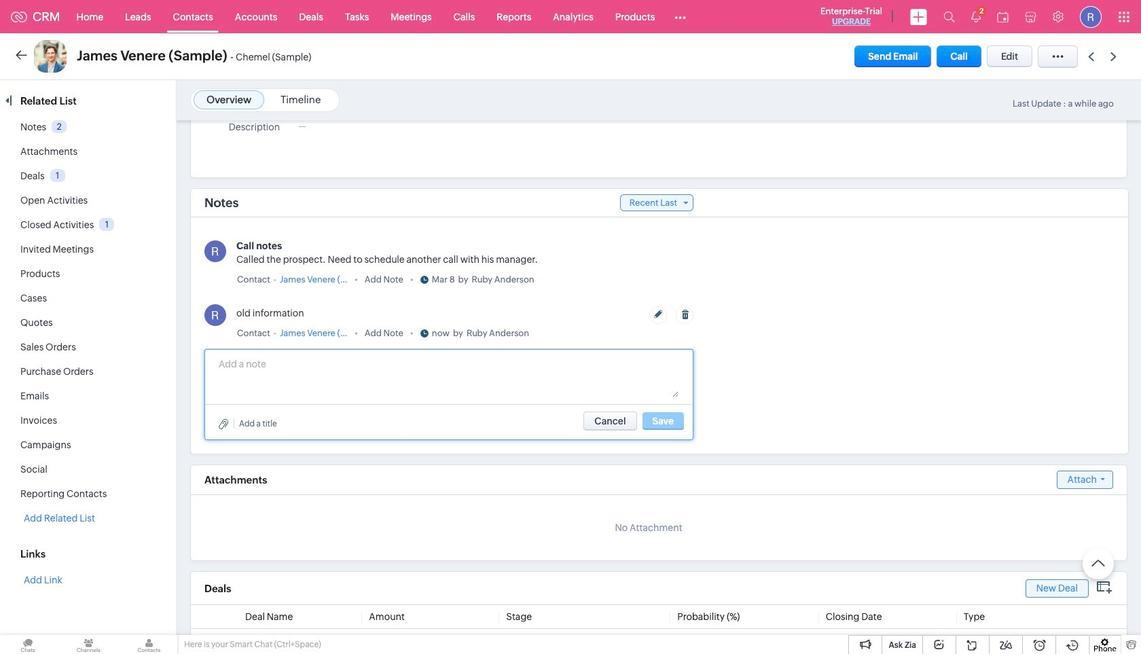 Task type: locate. For each thing, give the bounding box(es) containing it.
profile element
[[1072, 0, 1110, 33]]

None button
[[584, 412, 637, 431]]

channels image
[[61, 635, 116, 654]]

Other Modules field
[[666, 6, 695, 28]]

contacts image
[[121, 635, 177, 654]]

search element
[[935, 0, 963, 33]]

next record image
[[1111, 52, 1119, 61]]

previous record image
[[1088, 52, 1094, 61]]

signals element
[[963, 0, 989, 33]]

create menu element
[[902, 0, 935, 33]]



Task type: vqa. For each thing, say whether or not it's contained in the screenshot.
Chats image
yes



Task type: describe. For each thing, give the bounding box(es) containing it.
chats image
[[0, 635, 56, 654]]

calendar image
[[997, 11, 1009, 22]]

Add a note text field
[[219, 357, 679, 397]]

logo image
[[11, 11, 27, 22]]

search image
[[944, 11, 955, 22]]

create menu image
[[910, 8, 927, 25]]

profile image
[[1080, 6, 1102, 28]]



